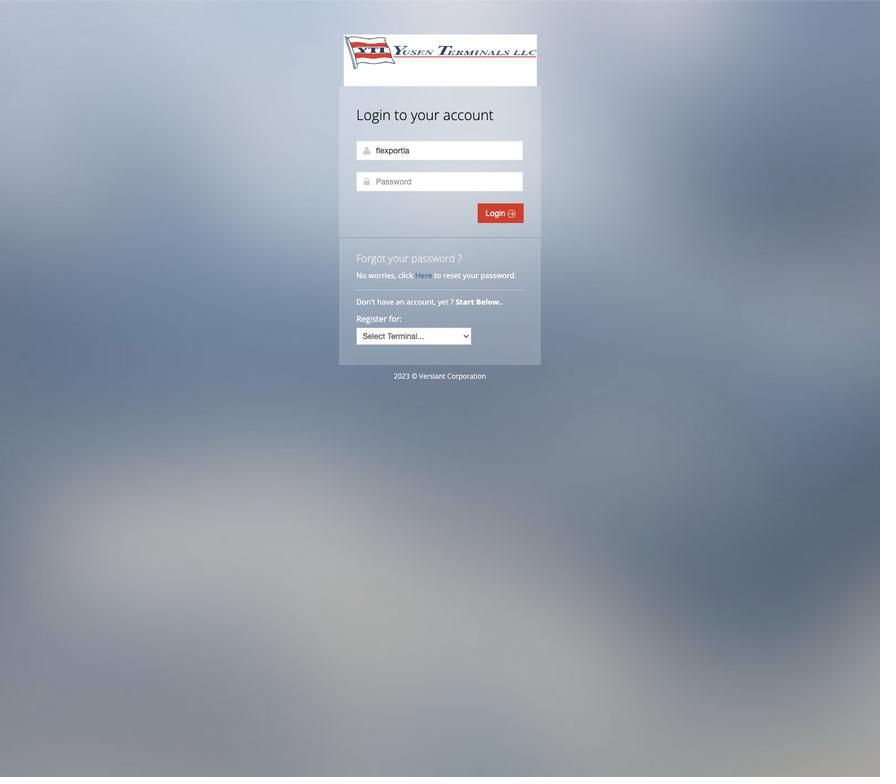 Task type: vqa. For each thing, say whether or not it's contained in the screenshot.
Reports
no



Task type: locate. For each thing, give the bounding box(es) containing it.
to
[[394, 105, 407, 124], [434, 270, 441, 281]]

Password password field
[[356, 172, 523, 191]]

2 vertical spatial your
[[463, 270, 479, 281]]

account,
[[407, 297, 436, 307]]

0 vertical spatial to
[[394, 105, 407, 124]]

click
[[398, 270, 413, 281]]

your up click
[[388, 251, 409, 265]]

your
[[411, 105, 440, 124], [388, 251, 409, 265], [463, 270, 479, 281]]

?
[[458, 251, 462, 265], [451, 297, 454, 307]]

your up username text box
[[411, 105, 440, 124]]

corporation
[[447, 371, 486, 381]]

password
[[411, 251, 455, 265]]

forgot your password ? no worries, click here to reset your password.
[[356, 251, 516, 281]]

? up reset
[[458, 251, 462, 265]]

1 horizontal spatial login
[[486, 209, 508, 218]]

1 vertical spatial ?
[[451, 297, 454, 307]]

register
[[356, 313, 387, 324]]

your right reset
[[463, 270, 479, 281]]

2 horizontal spatial your
[[463, 270, 479, 281]]

1 vertical spatial login
[[486, 209, 508, 218]]

1 horizontal spatial your
[[411, 105, 440, 124]]

login
[[356, 105, 391, 124], [486, 209, 508, 218]]

1 horizontal spatial to
[[434, 270, 441, 281]]

to right here link
[[434, 270, 441, 281]]

? inside forgot your password ? no worries, click here to reset your password.
[[458, 251, 462, 265]]

login inside login button
[[486, 209, 508, 218]]

account
[[443, 105, 494, 124]]

register for:
[[356, 313, 402, 324]]

user image
[[362, 146, 371, 155]]

to inside forgot your password ? no worries, click here to reset your password.
[[434, 270, 441, 281]]

0 horizontal spatial ?
[[451, 297, 454, 307]]

? right yet
[[451, 297, 454, 307]]

0 horizontal spatial login
[[356, 105, 391, 124]]

swapright image
[[508, 210, 516, 218]]

forgot
[[356, 251, 386, 265]]

login for login
[[486, 209, 508, 218]]

0 vertical spatial login
[[356, 105, 391, 124]]

2023 © versiant corporation
[[394, 371, 486, 381]]

below.
[[476, 297, 501, 307]]

login for login to your account
[[356, 105, 391, 124]]

worries,
[[369, 270, 397, 281]]

0 horizontal spatial to
[[394, 105, 407, 124]]

1 vertical spatial your
[[388, 251, 409, 265]]

0 vertical spatial ?
[[458, 251, 462, 265]]

1 horizontal spatial ?
[[458, 251, 462, 265]]

to up username text box
[[394, 105, 407, 124]]

for:
[[389, 313, 402, 324]]

0 vertical spatial your
[[411, 105, 440, 124]]

1 vertical spatial to
[[434, 270, 441, 281]]



Task type: describe. For each thing, give the bounding box(es) containing it.
an
[[396, 297, 405, 307]]

have
[[377, 297, 394, 307]]

versiant
[[419, 371, 445, 381]]

login to your account
[[356, 105, 494, 124]]

start
[[456, 297, 474, 307]]

.
[[501, 297, 503, 307]]

yet
[[438, 297, 449, 307]]

reset
[[443, 270, 461, 281]]

Username text field
[[356, 141, 523, 160]]

don't
[[356, 297, 375, 307]]

lock image
[[362, 177, 371, 186]]

here link
[[415, 270, 432, 281]]

©
[[412, 371, 417, 381]]

login button
[[478, 204, 524, 223]]

don't have an account, yet ? start below. .
[[356, 297, 505, 307]]

0 horizontal spatial your
[[388, 251, 409, 265]]

no
[[356, 270, 367, 281]]

2023
[[394, 371, 410, 381]]

here
[[415, 270, 432, 281]]

password.
[[481, 270, 516, 281]]



